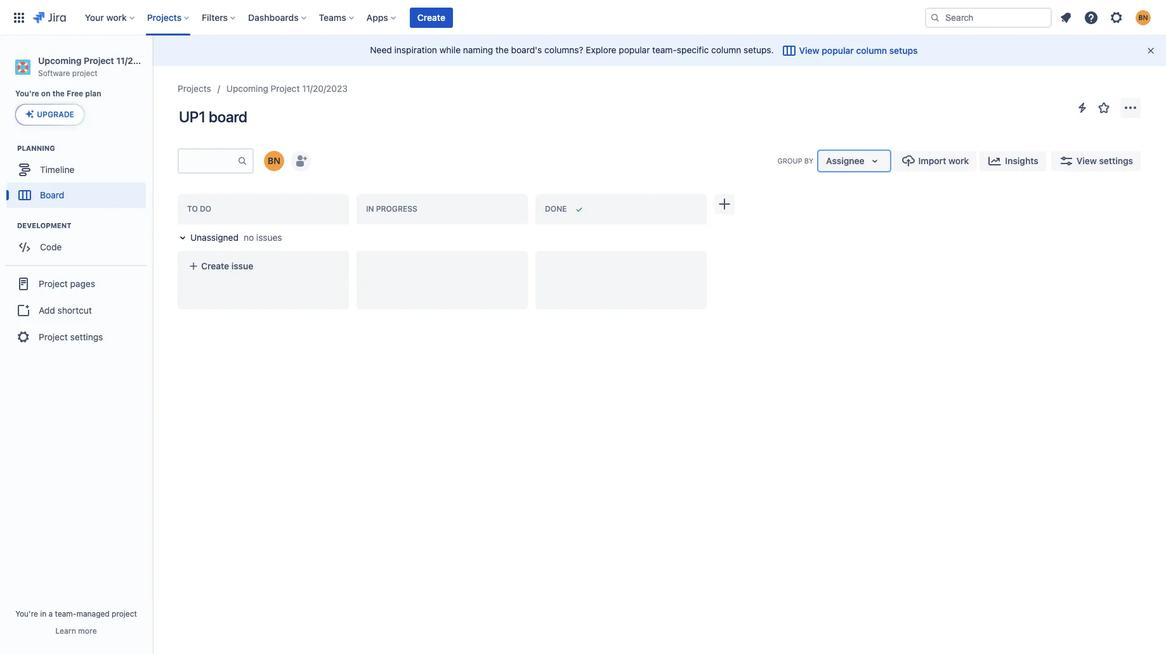 Task type: vqa. For each thing, say whether or not it's contained in the screenshot.
View Popular Column Setups
yes



Task type: locate. For each thing, give the bounding box(es) containing it.
planning group
[[6, 144, 152, 212]]

settings inside project settings link
[[70, 332, 103, 343]]

1 vertical spatial upcoming
[[226, 83, 268, 94]]

upcoming
[[38, 55, 82, 66], [226, 83, 268, 94]]

0 vertical spatial projects
[[147, 12, 182, 23]]

0 vertical spatial project
[[72, 68, 97, 78]]

pages
[[70, 279, 95, 289]]

projects up sidebar navigation icon
[[147, 12, 182, 23]]

insights button
[[980, 151, 1046, 171]]

timeline link
[[6, 158, 146, 183]]

0 vertical spatial create
[[417, 12, 446, 23]]

projects for projects dropdown button
[[147, 12, 182, 23]]

the
[[496, 44, 509, 55], [52, 89, 65, 98]]

0 vertical spatial you're
[[15, 89, 39, 98]]

projects inside dropdown button
[[147, 12, 182, 23]]

project
[[84, 55, 114, 66], [271, 83, 300, 94], [39, 279, 68, 289], [39, 332, 68, 343]]

settings down add shortcut button
[[70, 332, 103, 343]]

view popular column setups button
[[774, 41, 926, 61]]

column
[[711, 44, 741, 55], [856, 45, 887, 56]]

projects link
[[178, 81, 211, 96]]

popular inside button
[[822, 45, 854, 56]]

1 horizontal spatial popular
[[822, 45, 854, 56]]

upcoming for upcoming project 11/20/2023 software project
[[38, 55, 82, 66]]

specific
[[677, 44, 709, 55]]

board
[[209, 108, 247, 126]]

work
[[106, 12, 127, 23], [949, 155, 969, 166]]

insights
[[1005, 155, 1039, 166]]

up1
[[179, 108, 206, 126]]

project inside the upcoming project 11/20/2023 software project
[[84, 55, 114, 66]]

project pages
[[39, 279, 95, 289]]

0 vertical spatial upcoming
[[38, 55, 82, 66]]

create for create issue
[[201, 261, 229, 272]]

primary element
[[8, 0, 925, 35]]

issue
[[232, 261, 253, 272]]

teams
[[319, 12, 346, 23]]

1 vertical spatial settings
[[70, 332, 103, 343]]

create issue
[[201, 261, 253, 272]]

0 vertical spatial team-
[[653, 44, 677, 55]]

view down automations menu button icon
[[1077, 155, 1097, 166]]

create for create
[[417, 12, 446, 23]]

1 you're from the top
[[15, 89, 39, 98]]

work inside dropdown button
[[106, 12, 127, 23]]

on
[[41, 89, 50, 98]]

1 vertical spatial view
[[1077, 155, 1097, 166]]

assignee
[[826, 155, 865, 166]]

0 horizontal spatial work
[[106, 12, 127, 23]]

project
[[72, 68, 97, 78], [112, 610, 137, 619]]

learn
[[55, 627, 76, 637]]

1 horizontal spatial the
[[496, 44, 509, 55]]

banner
[[0, 0, 1166, 36]]

up1 board
[[179, 108, 247, 126]]

1 vertical spatial team-
[[55, 610, 76, 619]]

projects up up1
[[178, 83, 211, 94]]

1 vertical spatial the
[[52, 89, 65, 98]]

setups.
[[744, 44, 774, 55]]

Search field
[[925, 7, 1052, 28]]

progress
[[376, 204, 417, 214]]

upcoming up software
[[38, 55, 82, 66]]

view popular column setups
[[799, 45, 918, 56]]

in progress
[[366, 204, 417, 214]]

team-
[[653, 44, 677, 55], [55, 610, 76, 619]]

apps
[[367, 12, 388, 23]]

0 vertical spatial the
[[496, 44, 509, 55]]

1 vertical spatial create
[[201, 261, 229, 272]]

popular
[[619, 44, 650, 55], [822, 45, 854, 56]]

project up plan
[[72, 68, 97, 78]]

1 vertical spatial projects
[[178, 83, 211, 94]]

work right import
[[949, 155, 969, 166]]

0 horizontal spatial view
[[799, 45, 820, 56]]

1 horizontal spatial settings
[[1099, 155, 1133, 166]]

by
[[805, 157, 814, 165]]

need
[[370, 44, 392, 55]]

more image
[[1123, 100, 1139, 116]]

0 vertical spatial 11/20/2023
[[116, 55, 164, 66]]

development image
[[2, 219, 17, 234]]

0 horizontal spatial 11/20/2023
[[116, 55, 164, 66]]

the right "on"
[[52, 89, 65, 98]]

work for import work
[[949, 155, 969, 166]]

project settings link
[[5, 324, 147, 352]]

0 horizontal spatial project
[[72, 68, 97, 78]]

0 vertical spatial work
[[106, 12, 127, 23]]

1 horizontal spatial column
[[856, 45, 887, 56]]

group
[[5, 265, 147, 356]]

unassigned no issues
[[190, 232, 282, 243]]

create button
[[410, 7, 453, 28]]

1 horizontal spatial 11/20/2023
[[302, 83, 348, 94]]

column left setups
[[856, 45, 887, 56]]

column left the setups.
[[711, 44, 741, 55]]

board
[[40, 190, 64, 200]]

settings
[[1099, 155, 1133, 166], [70, 332, 103, 343]]

import work link
[[893, 151, 977, 171]]

create inside primary element
[[417, 12, 446, 23]]

0 horizontal spatial team-
[[55, 610, 76, 619]]

the right naming
[[496, 44, 509, 55]]

11/20/2023
[[116, 55, 164, 66], [302, 83, 348, 94]]

you're
[[15, 89, 39, 98], [15, 610, 38, 619]]

1 horizontal spatial project
[[112, 610, 137, 619]]

create up inspiration
[[417, 12, 446, 23]]

1 horizontal spatial create
[[417, 12, 446, 23]]

11/20/2023 inside the upcoming project 11/20/2023 software project
[[116, 55, 164, 66]]

work for your work
[[106, 12, 127, 23]]

0 horizontal spatial popular
[[619, 44, 650, 55]]

0 horizontal spatial create
[[201, 261, 229, 272]]

create column image
[[717, 197, 732, 212]]

projects for projects link
[[178, 83, 211, 94]]

a
[[49, 610, 53, 619]]

unassigned
[[190, 232, 239, 243]]

while
[[440, 44, 461, 55]]

view for view settings
[[1077, 155, 1097, 166]]

issues
[[256, 232, 282, 243]]

star up1 board image
[[1097, 100, 1112, 116]]

sidebar navigation image
[[138, 51, 166, 76]]

1 vertical spatial project
[[112, 610, 137, 619]]

projects
[[147, 12, 182, 23], [178, 83, 211, 94]]

0 horizontal spatial settings
[[70, 332, 103, 343]]

2 you're from the top
[[15, 610, 38, 619]]

1 vertical spatial you're
[[15, 610, 38, 619]]

1 horizontal spatial work
[[949, 155, 969, 166]]

import
[[919, 155, 947, 166]]

more
[[78, 627, 97, 637]]

teams button
[[315, 7, 359, 28]]

notifications image
[[1059, 10, 1074, 25]]

settings inside view settings button
[[1099, 155, 1133, 166]]

project settings
[[39, 332, 103, 343]]

help image
[[1084, 10, 1099, 25]]

assignee button
[[819, 151, 890, 171]]

settings down star up1 board icon
[[1099, 155, 1133, 166]]

you're left "on"
[[15, 89, 39, 98]]

create left the issue
[[201, 261, 229, 272]]

shortcut
[[57, 305, 92, 316]]

view for view popular column setups
[[799, 45, 820, 56]]

view
[[799, 45, 820, 56], [1077, 155, 1097, 166]]

work right your
[[106, 12, 127, 23]]

column inside button
[[856, 45, 887, 56]]

1 vertical spatial work
[[949, 155, 969, 166]]

0 vertical spatial settings
[[1099, 155, 1133, 166]]

1 horizontal spatial upcoming
[[226, 83, 268, 94]]

planning
[[17, 144, 55, 153]]

planning image
[[2, 141, 17, 156]]

no
[[244, 232, 254, 243]]

software
[[38, 68, 70, 78]]

0 vertical spatial view
[[799, 45, 820, 56]]

setups
[[890, 45, 918, 56]]

appswitcher icon image
[[11, 10, 27, 25]]

create issue button
[[181, 255, 346, 278]]

you're left in
[[15, 610, 38, 619]]

upcoming up board
[[226, 83, 268, 94]]

jira image
[[33, 10, 66, 25], [33, 10, 66, 25]]

upcoming project 11/20/2023
[[226, 83, 348, 94]]

upcoming inside the upcoming project 11/20/2023 software project
[[38, 55, 82, 66]]

1 horizontal spatial view
[[1077, 155, 1097, 166]]

view right the setups.
[[799, 45, 820, 56]]

project right managed
[[112, 610, 137, 619]]

1 vertical spatial 11/20/2023
[[302, 83, 348, 94]]

free
[[67, 89, 83, 98]]

0 horizontal spatial upcoming
[[38, 55, 82, 66]]

add shortcut
[[39, 305, 92, 316]]



Task type: describe. For each thing, give the bounding box(es) containing it.
project inside the upcoming project 11/20/2023 software project
[[72, 68, 97, 78]]

your work
[[85, 12, 127, 23]]

in
[[40, 610, 46, 619]]

upcoming for upcoming project 11/20/2023
[[226, 83, 268, 94]]

upcoming project 11/20/2023 link
[[226, 81, 348, 96]]

learn more
[[55, 627, 97, 637]]

you're on the free plan
[[15, 89, 101, 98]]

add shortcut button
[[5, 298, 147, 324]]

to do
[[187, 204, 211, 214]]

search image
[[930, 12, 941, 23]]

to
[[187, 204, 198, 214]]

settings for project settings
[[70, 332, 103, 343]]

import image
[[901, 154, 916, 169]]

0 horizontal spatial column
[[711, 44, 741, 55]]

development
[[17, 222, 71, 230]]

0 horizontal spatial the
[[52, 89, 65, 98]]

you're for you're in a team-managed project
[[15, 610, 38, 619]]

board link
[[6, 183, 146, 208]]

group containing project pages
[[5, 265, 147, 356]]

upgrade
[[37, 110, 74, 120]]

plan
[[85, 89, 101, 98]]

project pages link
[[5, 271, 147, 298]]

development group
[[6, 221, 152, 264]]

code link
[[6, 235, 146, 260]]

you're in a team-managed project
[[15, 610, 137, 619]]

explore
[[586, 44, 617, 55]]

settings image
[[1109, 10, 1125, 25]]

your
[[85, 12, 104, 23]]

inspiration
[[394, 44, 437, 55]]

naming
[[463, 44, 493, 55]]

11/20/2023 for upcoming project 11/20/2023
[[302, 83, 348, 94]]

done
[[545, 204, 567, 214]]

view settings
[[1077, 155, 1133, 166]]

settings for view settings
[[1099, 155, 1133, 166]]

your profile and settings image
[[1136, 10, 1151, 25]]

filters
[[202, 12, 228, 23]]

you're for you're on the free plan
[[15, 89, 39, 98]]

automations menu button icon image
[[1075, 100, 1090, 115]]

upcoming project 11/20/2023 software project
[[38, 55, 164, 78]]

managed
[[76, 610, 110, 619]]

add people image
[[293, 154, 308, 169]]

filters button
[[198, 7, 241, 28]]

dismiss image
[[1146, 46, 1156, 56]]

dashboards button
[[244, 7, 311, 28]]

code
[[40, 242, 62, 253]]

your work button
[[81, 7, 139, 28]]

group
[[778, 157, 803, 165]]

columns?
[[545, 44, 584, 55]]

need inspiration while naming the board's columns? explore popular team-specific column setups.
[[370, 44, 774, 55]]

import work
[[919, 155, 969, 166]]

view settings button
[[1051, 151, 1141, 171]]

banner containing your work
[[0, 0, 1166, 36]]

ben nelson image
[[264, 151, 284, 171]]

timeline
[[40, 164, 74, 175]]

1 horizontal spatial team-
[[653, 44, 677, 55]]

add
[[39, 305, 55, 316]]

11/20/2023 for upcoming project 11/20/2023 software project
[[116, 55, 164, 66]]

apps button
[[363, 7, 401, 28]]

board's
[[511, 44, 542, 55]]

learn more button
[[55, 627, 97, 637]]

insights image
[[988, 154, 1003, 169]]

Search this board text field
[[179, 150, 237, 173]]

do
[[200, 204, 211, 214]]

upgrade button
[[16, 105, 84, 125]]

in
[[366, 204, 374, 214]]

dashboards
[[248, 12, 299, 23]]

projects button
[[143, 7, 194, 28]]

group by
[[778, 157, 814, 165]]



